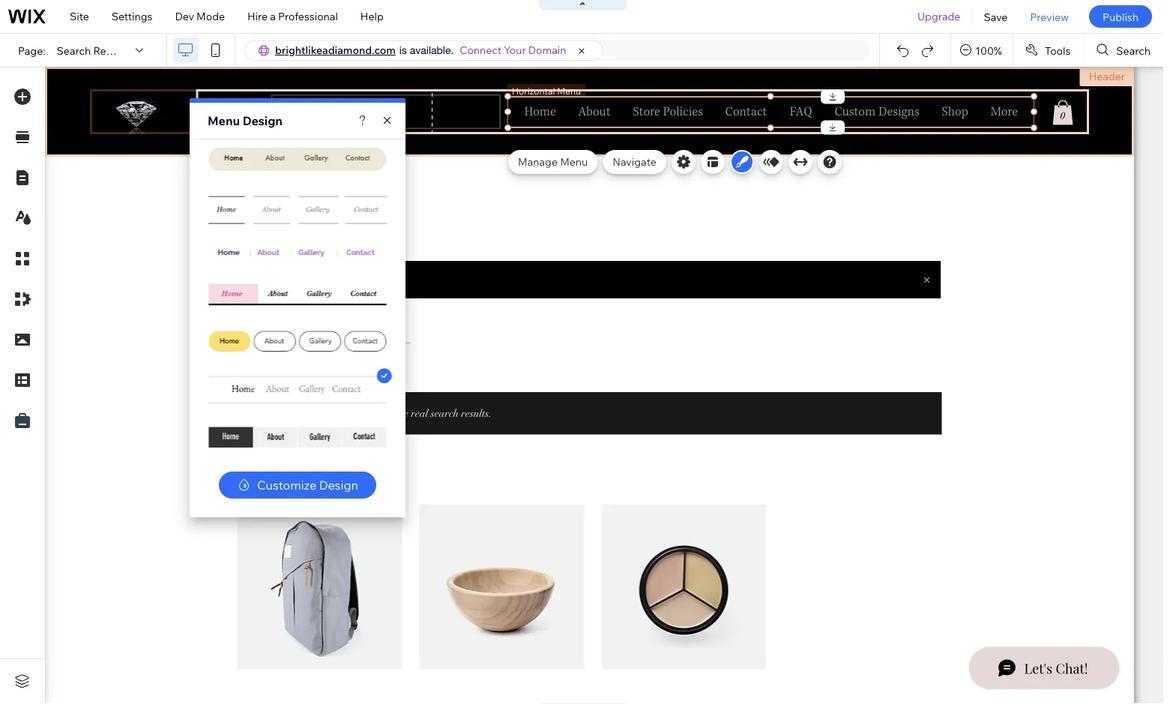 Task type: locate. For each thing, give the bounding box(es) containing it.
design
[[243, 113, 283, 128], [319, 478, 358, 493]]

preview button
[[1020, 0, 1081, 33]]

dev
[[175, 10, 194, 23]]

0 horizontal spatial search
[[57, 44, 91, 57]]

design inside button
[[319, 478, 358, 493]]

menu right manage
[[560, 155, 588, 168]]

search down publish
[[1117, 44, 1151, 57]]

hire
[[248, 10, 268, 23]]

dev mode
[[175, 10, 225, 23]]

a
[[270, 10, 276, 23]]

100%
[[976, 44, 1003, 57]]

site
[[70, 10, 89, 23]]

2
[[235, 135, 240, 147]]

0 horizontal spatial design
[[243, 113, 283, 128]]

search for search results
[[57, 44, 91, 57]]

1 search from the left
[[57, 44, 91, 57]]

0 vertical spatial design
[[243, 113, 283, 128]]

menu up column 2 in the top of the page
[[208, 113, 240, 128]]

header
[[1090, 70, 1126, 83], [1090, 70, 1126, 83]]

customize
[[257, 478, 317, 493]]

save
[[984, 10, 1008, 23]]

navigate
[[613, 155, 657, 168]]

2 search from the left
[[1117, 44, 1151, 57]]

hire a professional
[[248, 10, 338, 23]]

help
[[361, 10, 384, 23]]

search
[[57, 44, 91, 57], [1117, 44, 1151, 57]]

results
[[93, 44, 129, 57]]

is
[[400, 44, 407, 56]]

connect
[[460, 44, 502, 57]]

1 vertical spatial design
[[319, 478, 358, 493]]

0 vertical spatial menu
[[208, 113, 240, 128]]

manage
[[518, 155, 558, 168]]

menu
[[208, 113, 240, 128], [560, 155, 588, 168]]

search results
[[57, 44, 129, 57]]

search inside 'button'
[[1117, 44, 1151, 57]]

search down site
[[57, 44, 91, 57]]

1 horizontal spatial search
[[1117, 44, 1151, 57]]

1 horizontal spatial design
[[319, 478, 358, 493]]

1 vertical spatial menu
[[560, 155, 588, 168]]

manage menu
[[518, 155, 588, 168]]



Task type: describe. For each thing, give the bounding box(es) containing it.
your
[[504, 44, 526, 57]]

column 2
[[201, 135, 240, 147]]

search for search
[[1117, 44, 1151, 57]]

publish
[[1103, 10, 1139, 23]]

0 horizontal spatial menu
[[208, 113, 240, 128]]

settings
[[112, 10, 153, 23]]

domain
[[529, 44, 567, 57]]

professional
[[278, 10, 338, 23]]

is available. connect your domain
[[400, 44, 567, 57]]

search button
[[1086, 34, 1165, 67]]

design for customize design
[[319, 478, 358, 493]]

preview
[[1031, 10, 1070, 23]]

mode
[[197, 10, 225, 23]]

menu design
[[208, 113, 283, 128]]

tools button
[[1014, 34, 1085, 67]]

tools
[[1045, 44, 1071, 57]]

100% button
[[952, 34, 1013, 67]]

customize design button
[[219, 472, 376, 499]]

1 horizontal spatial menu
[[560, 155, 588, 168]]

brightlikeadiamond.com
[[275, 44, 396, 57]]

available.
[[410, 44, 454, 56]]

customize design
[[257, 478, 358, 493]]

publish button
[[1090, 5, 1153, 28]]

upgrade
[[918, 10, 961, 23]]

column
[[201, 135, 233, 147]]

design for menu design
[[243, 113, 283, 128]]

save button
[[973, 0, 1020, 33]]



Task type: vqa. For each thing, say whether or not it's contained in the screenshot.
Column
yes



